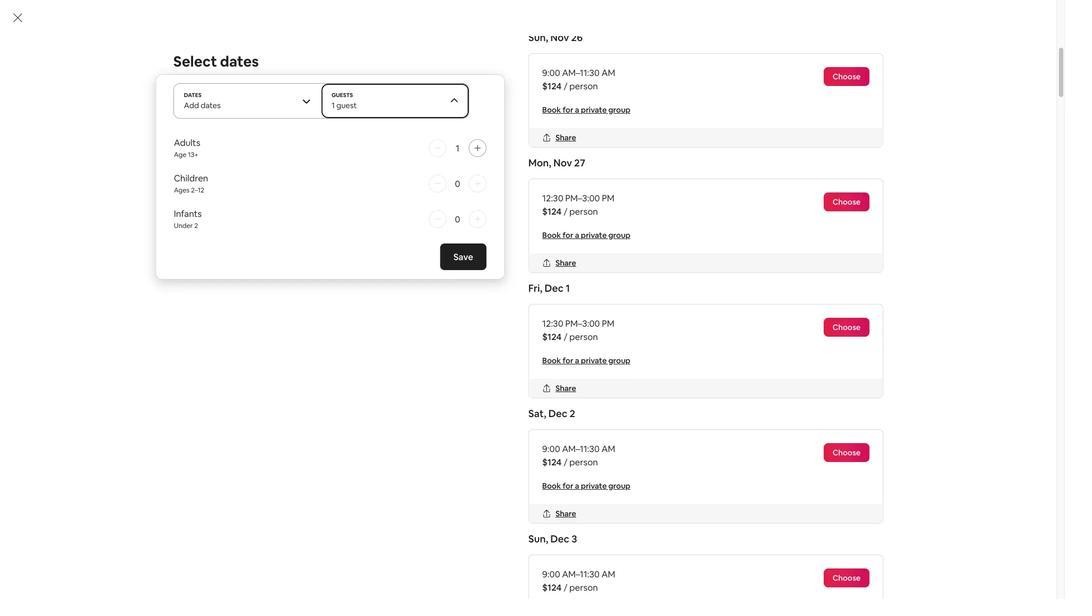 Task type: vqa. For each thing, say whether or not it's contained in the screenshot.


Task type: locate. For each thing, give the bounding box(es) containing it.
dec up "outside"
[[545, 282, 564, 295]]

adults group
[[174, 137, 487, 159]]

(national
[[218, 201, 254, 212]]

0 horizontal spatial surf
[[256, 201, 273, 212]]

the left 'sport'
[[326, 470, 340, 481]]

1 horizontal spatial best
[[478, 436, 496, 448]]

or inside contact cliff for dates and times not listed, or if you want to book for a larger group.
[[328, 162, 336, 172]]

0 vertical spatial has
[[448, 174, 462, 185]]

the left wsl,
[[357, 436, 371, 448]]

3 $124 from the top
[[542, 331, 562, 343]]

2 sun, from the top
[[529, 533, 548, 546]]

members
[[681, 481, 721, 492]]

0 vertical spatial world
[[552, 481, 576, 492]]

if
[[337, 162, 342, 172]]

beginners
[[556, 492, 596, 503]]

home
[[395, 436, 419, 448]]

0 vertical spatial dec
[[545, 282, 564, 295]]

3 book from the top
[[542, 356, 561, 366]]

9:00 am–11:30 am $124 / person down 3
[[542, 569, 615, 594]]

2 horizontal spatial or
[[488, 299, 495, 307]]

0 horizontal spatial world's
[[234, 492, 263, 503]]

1 horizontal spatial 2
[[570, 408, 575, 421]]

$124 for 3rd book for a private group link from the top of the page
[[542, 331, 562, 343]]

0 right 20
[[455, 178, 460, 189]]

spot)
[[384, 187, 406, 199]]

the right 2,500
[[821, 492, 835, 503]]

0 vertical spatial 0
[[455, 178, 460, 189]]

your
[[290, 105, 316, 120], [376, 299, 389, 307]]

1 vertical spatial 12:30 pm–3:00 pm $124 / person
[[542, 318, 615, 343]]

$124 for second book for a private group link
[[542, 206, 562, 217]]

in right spend
[[812, 492, 819, 503]]

2 $124 from the top
[[542, 206, 562, 217]]

dates
[[184, 91, 202, 99]]

1 share from the top
[[556, 133, 576, 143]]

0 horizontal spatial has
[[448, 174, 462, 185]]

1 12:30 pm–3:00 pm $124 / person from the top
[[542, 193, 615, 217]]

only up can
[[195, 98, 211, 108]]

2018
[[333, 124, 350, 134]]

26
[[571, 31, 583, 44]]

1 pm from the top
[[602, 193, 615, 204]]

nssia
[[538, 187, 562, 199]]

pm–3:00 for 3rd book for a private group link from the top of the page
[[566, 318, 600, 329]]

1 share button from the top
[[538, 128, 581, 147]]

is right years
[[495, 187, 501, 199]]

0 vertical spatial we
[[420, 214, 432, 225]]

0 horizontal spatial surf
[[367, 187, 383, 199]]

4 share button from the top
[[538, 505, 581, 524]]

adventure down the if
[[320, 174, 363, 185]]

pm–3:00 down the fri, dec 1
[[566, 318, 600, 329]]

only up &
[[309, 187, 326, 199]]

0 vertical spatial airbnb
[[287, 124, 312, 134]]

1 vertical spatial your
[[376, 299, 389, 307]]

0 vertical spatial pm
[[602, 193, 615, 204]]

development
[[322, 481, 376, 492]]

since inside meet your host, cliff host on airbnb since 2018
[[313, 124, 332, 134]]

0 vertical spatial surf
[[556, 174, 572, 185]]

1 vertical spatial will
[[329, 503, 342, 514]]

guests
[[332, 91, 353, 99]]

0 inside infants group
[[455, 213, 460, 225]]

12:30 for second book for a private group link
[[542, 193, 564, 204]]

2 book for a private group from the top
[[542, 231, 631, 241]]

0 horizontal spatial is
[[284, 436, 290, 448]]

1 vertical spatial show
[[699, 262, 722, 274]]

0 horizontal spatial or
[[328, 162, 336, 172]]

$124 down sun, nov 26
[[542, 80, 562, 92]]

1 vertical spatial school
[[471, 201, 498, 212]]

surf right world
[[502, 470, 519, 481]]

and
[[255, 162, 268, 172], [478, 187, 493, 199], [531, 214, 547, 225], [707, 470, 722, 481], [304, 481, 320, 492], [452, 481, 468, 492], [317, 492, 333, 503], [538, 492, 554, 503]]

4 share from the top
[[556, 509, 576, 519]]

share for fourth book for a private group link from the bottom of the page
[[556, 133, 576, 143]]

a
[[575, 105, 580, 115], [420, 162, 424, 172], [455, 214, 460, 225], [575, 231, 580, 241], [575, 356, 580, 366], [618, 470, 622, 481], [575, 481, 580, 491]]

1 vertical spatial has
[[470, 481, 484, 492]]

surf up great
[[256, 201, 273, 212]]

the left world
[[460, 470, 474, 481]]

book for 3rd book for a private group link from the top of the page
[[542, 356, 561, 366]]

availability
[[265, 98, 304, 108]]

0 vertical spatial 2
[[194, 221, 198, 230]]

0 horizontal spatial by
[[345, 436, 355, 448]]

0 vertical spatial will
[[218, 214, 231, 225]]

dates inside contact cliff for dates and times not listed, or if you want to book for a larger group.
[[233, 162, 253, 172]]

1 vertical spatial airbnb
[[354, 307, 375, 316]]

adventure down book
[[385, 174, 428, 185]]

share button for second book for a private group link
[[538, 254, 581, 273]]

9:00 am–11:30 am $124 / person down "26"
[[542, 67, 615, 92]]

2 share button from the top
[[538, 254, 581, 273]]

12:30 down "outside"
[[542, 318, 564, 329]]

0 vertical spatial school
[[218, 187, 245, 199]]

0 vertical spatial sun,
[[529, 31, 548, 44]]

pm for second book for a private group link
[[602, 193, 615, 204]]

world's left big
[[234, 492, 263, 503]]

in down cliff,
[[246, 187, 253, 199]]

website
[[376, 307, 400, 316]]

dates add dates
[[184, 91, 221, 110]]

1976.
[[647, 481, 668, 492]]

3 share from the top
[[556, 384, 576, 394]]

1 vertical spatial 2
[[570, 408, 575, 421]]

is
[[495, 187, 501, 199], [284, 436, 290, 448]]

8
[[336, 109, 341, 119]]

1 0 from the top
[[455, 178, 460, 189]]

4 book for a private group from the top
[[542, 481, 631, 491]]

we right time
[[771, 492, 783, 503]]

licensed down mon,
[[520, 174, 554, 185]]

the right home
[[431, 436, 445, 448]]

0 vertical spatial nov
[[551, 31, 569, 44]]

1 vertical spatial sun,
[[529, 533, 548, 546]]

dec left 3
[[551, 533, 570, 546]]

2 right sat,
[[570, 408, 575, 421]]

this
[[218, 436, 234, 448]]

include
[[723, 481, 752, 492]]

of right 2,500
[[823, 481, 831, 492]]

better
[[260, 503, 287, 514]]

3 book for a private group from the top
[[542, 356, 631, 366]]

book up sat, dec 2
[[542, 356, 561, 366]]

2 right the under
[[194, 221, 198, 230]]

0 horizontal spatial we
[[420, 214, 432, 225]]

1 left 8
[[332, 100, 335, 110]]

since inside as the governing body for the sport of professional surfing, the world surf league (wsl) oversees a global tour of men's and women's shortboard, longboard, big wave, and development tier competitions, and has crowned annual world champions since 1976. its members include more than 2,500 of the world's best surfers, and millions of fans around the world. supporting pros and beginners alike, the wsl believes that the more time we spend in the water, the better the world will be.
[[624, 481, 645, 492]]

share for fourth book for a private group link from the top of the page
[[556, 509, 576, 519]]

or right money
[[488, 299, 495, 307]]

1 horizontal spatial by
[[415, 227, 425, 239]]

1 vertical spatial dec
[[549, 408, 568, 421]]

we
[[420, 214, 432, 225], [771, 492, 783, 503]]

to inside contact cliff for dates and times not listed, or if you want to book for a larger group.
[[378, 162, 386, 172]]

ages
[[174, 186, 190, 195]]

of left any
[[275, 109, 283, 119]]

1 horizontal spatial to
[[378, 162, 386, 172]]

1 horizontal spatial airbnb
[[354, 307, 375, 316]]

1 horizontal spatial surf
[[453, 201, 469, 212]]

1 9:00 am–11:30 am $124 / person from the top
[[542, 67, 615, 92]]

1 12:30 from the top
[[542, 193, 564, 204]]

you
[[344, 162, 357, 172]]

millions
[[335, 492, 365, 503]]

share button up mon, nov 27
[[538, 128, 581, 147]]

on
[[276, 124, 286, 134]]

1 vertical spatial to
[[378, 162, 386, 172]]

0 horizontal spatial best
[[265, 492, 283, 503]]

world right annual
[[552, 481, 576, 492]]

0 vertical spatial / person
[[795, 74, 825, 84]]

great
[[254, 214, 276, 225]]

0 vertical spatial your
[[290, 105, 316, 120]]

12:30 left you
[[542, 193, 564, 204]]

as
[[218, 470, 228, 481]]

book down area!
[[542, 231, 561, 241]]

1 vertical spatial world's
[[234, 492, 263, 503]]

0 vertical spatial surf
[[256, 201, 273, 212]]

mon, nov 27
[[529, 157, 586, 170]]

since left 1976.
[[624, 481, 645, 492]]

over
[[422, 187, 440, 199]]

pm–3:00 for second book for a private group link
[[566, 193, 600, 204]]

2 horizontal spatial only
[[519, 187, 536, 199]]

2 pm from the top
[[602, 318, 615, 329]]

0 inside children group
[[455, 178, 460, 189]]

nov left the 27
[[554, 157, 572, 170]]

0 for children
[[455, 178, 460, 189]]

guests.
[[342, 109, 368, 119]]

best left 'surfers.'
[[478, 436, 496, 448]]

0 horizontal spatial 1
[[332, 100, 335, 110]]

professional
[[376, 470, 426, 481]]

1 horizontal spatial adventure
[[385, 174, 428, 185]]

2 book for a private group link from the top
[[542, 231, 631, 241]]

1 vertical spatial surf
[[502, 470, 519, 481]]

only
[[195, 98, 211, 108], [309, 187, 326, 199], [519, 187, 536, 199]]

surf inside as the governing body for the sport of professional surfing, the world surf league (wsl) oversees a global tour of men's and women's shortboard, longboard, big wave, and development tier competitions, and has crowned annual world champions since 1976. its members include more than 2,500 of the world's best surfers, and millions of fans around the world. supporting pros and beginners alike, the wsl believes that the more time we spend in the water, the better the world will be.
[[502, 470, 519, 481]]

hi
[[218, 174, 226, 185]]

4 book for a private group link from the top
[[542, 481, 631, 491]]

dec for 2
[[549, 408, 568, 421]]

0
[[455, 178, 460, 189], [455, 213, 460, 225]]

0 vertical spatial 12:30 pm–3:00 pm $124 / person
[[542, 193, 615, 217]]

(please
[[365, 214, 395, 225]]

book for a private group for second book for a private group link
[[542, 231, 631, 241]]

learn more about the host, cliff. image
[[218, 104, 249, 135], [218, 104, 249, 135]]

1 vertical spatial 1
[[456, 142, 460, 154]]

0 vertical spatial 1
[[332, 100, 335, 110]]

1 vertical spatial best
[[265, 492, 283, 503]]

listed,
[[305, 162, 326, 172]]

mon,
[[529, 157, 552, 170]]

world
[[552, 481, 576, 492], [304, 503, 327, 514]]

1 vertical spatial pm
[[602, 318, 615, 329]]

cliff right 8
[[352, 105, 376, 120]]

pm for 3rd book for a private group link from the top of the page
[[602, 318, 615, 329]]

is left hand-
[[284, 436, 290, 448]]

world left the be.
[[304, 503, 327, 514]]

1 horizontal spatial your
[[376, 299, 389, 307]]

world's up surfing,
[[447, 436, 476, 448]]

2 vertical spatial dec
[[551, 533, 570, 546]]

as the governing body for the sport of professional surfing, the world surf league (wsl) oversees a global tour of men's and women's shortboard, longboard, big wave, and development tier competitions, and has crowned annual world champions since 1976. its members include more than 2,500 of the world's best surfers, and millions of fans around the world. supporting pros and beginners alike, the wsl believes that the more time we spend in the water, the better the world will be.
[[218, 470, 835, 514]]

0 horizontal spatial since
[[313, 124, 332, 134]]

the down city-
[[503, 187, 517, 199]]

4 book from the top
[[542, 481, 561, 491]]

cliff inside meet your host, cliff host on airbnb since 2018
[[352, 105, 376, 120]]

sun, left "26"
[[529, 31, 548, 44]]

share up sat, dec 2
[[556, 384, 576, 394]]

believes
[[657, 492, 690, 503]]

2 vertical spatial 9:00 am–11:30 am $124 / person
[[542, 569, 615, 594]]

that
[[692, 492, 709, 503]]

2 share from the top
[[556, 258, 576, 268]]

1 vertical spatial nov
[[554, 157, 572, 170]]

0 vertical spatial 12:30
[[542, 193, 564, 204]]

the left city-
[[486, 174, 500, 185]]

supporting
[[470, 492, 516, 503]]

the inside to protect your payment, never transfer money or communicate outside of the airbnb website or app.
[[342, 307, 352, 316]]

team
[[462, 214, 483, 225]]

0 horizontal spatial only
[[195, 98, 211, 108]]

school up team
[[471, 201, 498, 212]]

1 $124 from the top
[[542, 80, 562, 92]]

1 horizontal spatial is
[[495, 187, 501, 199]]

by right day
[[415, 227, 425, 239]]

0 horizontal spatial show
[[173, 98, 194, 108]]

1 book for a private group from the top
[[542, 105, 631, 115]]

is inside hi i'm cliff, the creator of adventure out!  adventure out has been the city-licensed surf school in pacifica (sf's only beginner surf spot) for over 20 years and is the only nssia (national surf school & instructor association) accredited surf school in the bay area!  you will be in great hands with our team! (please note: we have a team of licensed and certified instructors - exact instructor varies day by day)
[[495, 187, 501, 199]]

share for 3rd book for a private group link from the top of the page
[[556, 384, 576, 394]]

0 vertical spatial 9:00 am–11:30 am $124 / person
[[542, 67, 615, 92]]

has inside as the governing body for the sport of professional surfing, the world surf league (wsl) oversees a global tour of men's and women's shortboard, longboard, big wave, and development tier competitions, and has crowned annual world champions since 1976. its members include more than 2,500 of the world's best surfers, and millions of fans around the world. supporting pros and beginners alike, the wsl believes that the more time we spend in the water, the better the world will be.
[[470, 481, 484, 492]]

the down to
[[342, 307, 352, 316]]

host
[[258, 124, 275, 134]]

1 vertical spatial 0
[[455, 213, 460, 225]]

nov left "26"
[[551, 31, 569, 44]]

2 book from the top
[[542, 231, 561, 241]]

pm–3:00 right area!
[[566, 193, 600, 204]]

or down payment,
[[402, 307, 408, 316]]

surf down the out!
[[367, 187, 383, 199]]

1
[[332, 100, 335, 110], [456, 142, 460, 154], [566, 282, 570, 295]]

0 horizontal spatial adventure
[[320, 174, 363, 185]]

nov for sun,
[[551, 31, 569, 44]]

1 horizontal spatial show
[[699, 262, 722, 274]]

book for a private group for fourth book for a private group link from the top of the page
[[542, 481, 631, 491]]

1 sun, from the top
[[529, 31, 548, 44]]

licensed down 'bay'
[[496, 214, 529, 225]]

world.
[[443, 492, 468, 503]]

we inside hi i'm cliff, the creator of adventure out!  adventure out has been the city-licensed surf school in pacifica (sf's only beginner surf spot) for over 20 years and is the only nssia (national surf school & instructor association) accredited surf school in the bay area!  you will be in great hands with our team! (please note: we have a team of licensed and certified instructors - exact instructor varies day by day)
[[420, 214, 432, 225]]

surf down mon, nov 27
[[556, 174, 572, 185]]

save button
[[440, 244, 487, 270]]

share button up sat, dec 2
[[538, 379, 581, 398]]

app.
[[410, 307, 423, 316]]

surf down years
[[453, 201, 469, 212]]

airbnb inside meet your host, cliff host on airbnb since 2018
[[287, 124, 312, 134]]

alike,
[[598, 492, 619, 503]]

$124 down nssia
[[542, 206, 562, 217]]

1 horizontal spatial 1
[[456, 142, 460, 154]]

champions
[[577, 481, 622, 492]]

has right "world."
[[470, 481, 484, 492]]

$124 up map region
[[542, 582, 562, 594]]

men's
[[681, 470, 705, 481]]

sun, for sun, nov 26
[[529, 31, 548, 44]]

1 horizontal spatial world
[[552, 481, 576, 492]]

0 horizontal spatial cliff
[[173, 109, 188, 119]]

dec for 3
[[551, 533, 570, 546]]

to right want
[[378, 162, 386, 172]]

since down up
[[313, 124, 332, 134]]

0 horizontal spatial to
[[327, 109, 334, 119]]

private
[[213, 98, 239, 108], [581, 105, 607, 115], [222, 109, 247, 119], [581, 231, 607, 241], [581, 356, 607, 366], [581, 481, 607, 491]]

to left 8
[[327, 109, 334, 119]]

infants group
[[174, 208, 487, 230]]

surf
[[556, 174, 572, 185], [367, 187, 383, 199], [453, 201, 469, 212]]

children group
[[174, 172, 487, 195]]

1 vertical spatial since
[[624, 481, 645, 492]]

book for a private group for fourth book for a private group link from the bottom of the page
[[542, 105, 631, 115]]

1 right fri,
[[566, 282, 570, 295]]

1 horizontal spatial surf
[[502, 470, 519, 481]]

has up 20
[[448, 174, 462, 185]]

league
[[521, 470, 551, 481]]

this experience is hand-picked by the wsl, home of the world's best surfers.
[[218, 436, 529, 448]]

1 horizontal spatial has
[[470, 481, 484, 492]]

$124 down "outside"
[[542, 331, 562, 343]]

4 $124 from the top
[[542, 457, 562, 468]]

around
[[397, 492, 425, 503]]

2 0 from the top
[[455, 213, 460, 225]]

longboard,
[[218, 481, 262, 492]]

we inside as the governing body for the sport of professional surfing, the world surf league (wsl) oversees a global tour of men's and women's shortboard, longboard, big wave, and development tier competitions, and has crowned annual world champions since 1976. its members include more than 2,500 of the world's best surfers, and millions of fans around the world. supporting pros and beginners alike, the wsl believes that the more time we spend in the water, the better the world will be.
[[771, 492, 783, 503]]

body
[[289, 470, 310, 481]]

we down accredited
[[420, 214, 432, 225]]

share up the fri, dec 1
[[556, 258, 576, 268]]

2 for under
[[194, 221, 198, 230]]

book up mon, nov 27
[[542, 105, 561, 115]]

show for show more dates
[[699, 262, 722, 274]]

27
[[574, 157, 586, 170]]

cliff up start
[[173, 109, 188, 119]]

spend
[[785, 492, 810, 503]]

only up 'bay'
[[519, 187, 536, 199]]

12:30 for 3rd book for a private group link from the top of the page
[[542, 318, 564, 329]]

share down beginners
[[556, 509, 576, 519]]

big
[[264, 481, 277, 492]]

can
[[190, 109, 203, 119]]

1 vertical spatial by
[[345, 436, 355, 448]]

map region
[[218, 596, 839, 599]]

to
[[327, 109, 334, 119], [378, 162, 386, 172]]

sport
[[342, 470, 364, 481]]

surfing,
[[428, 470, 458, 481]]

book down (wsl)
[[542, 481, 561, 491]]

host,
[[319, 105, 349, 120]]

0 horizontal spatial airbnb
[[287, 124, 312, 134]]

and down been
[[478, 187, 493, 199]]

sun, for sun, dec 3
[[529, 533, 548, 546]]

share button for fourth book for a private group link from the bottom of the page
[[538, 128, 581, 147]]

1 vertical spatial we
[[771, 492, 783, 503]]

will left be
[[218, 214, 231, 225]]

1 horizontal spatial we
[[771, 492, 783, 503]]

the left "world."
[[427, 492, 441, 503]]

dec right sat,
[[549, 408, 568, 421]]

of inside "show only private group availability cliff can host private groups of any size, up to 8 guests. private group rates start at $496."
[[275, 109, 283, 119]]

1 horizontal spatial since
[[624, 481, 645, 492]]

0 vertical spatial is
[[495, 187, 501, 199]]

will left the be.
[[329, 503, 342, 514]]

3 share button from the top
[[538, 379, 581, 398]]

1 horizontal spatial will
[[329, 503, 342, 514]]

pm
[[602, 193, 615, 204], [602, 318, 615, 329]]

2 12:30 from the top
[[542, 318, 564, 329]]

0 vertical spatial since
[[313, 124, 332, 134]]

wsl
[[636, 492, 655, 503]]

experience
[[236, 436, 282, 448]]

1 vertical spatial pm–3:00
[[566, 318, 600, 329]]

be.
[[344, 503, 357, 514]]

share button up the fri, dec 1
[[538, 254, 581, 273]]

9:00 am–11:30 am $124 / person up (wsl)
[[542, 443, 615, 468]]

up
[[316, 109, 325, 119]]

$124 up (wsl)
[[542, 457, 562, 468]]

nov for mon,
[[554, 157, 572, 170]]

for inside as the governing body for the sport of professional surfing, the world surf league (wsl) oversees a global tour of men's and women's shortboard, longboard, big wave, and development tier competitions, and has crowned annual world champions since 1976. its members include more than 2,500 of the world's best surfers, and millions of fans around the world. supporting pros and beginners alike, the wsl believes that the more time we spend in the water, the better the world will be.
[[312, 470, 324, 481]]

0 horizontal spatial will
[[218, 214, 231, 225]]

1 / person from the top
[[795, 74, 825, 84]]

0 vertical spatial pm–3:00
[[566, 193, 600, 204]]

airbnb down "size,"
[[287, 124, 312, 134]]

surfers.
[[498, 436, 529, 448]]

1 vertical spatial 9:00 am–11:30 am $124 / person
[[542, 443, 615, 468]]

our
[[324, 214, 338, 225]]

1 vertical spatial 12:30
[[542, 318, 564, 329]]

0 for infants
[[455, 213, 460, 225]]

2 vertical spatial surf
[[453, 201, 469, 212]]

show inside "show only private group availability cliff can host private groups of any size, up to 8 guests. private group rates start at $496."
[[173, 98, 194, 108]]

airbnb inside to protect your payment, never transfer money or communicate outside of the airbnb website or app.
[[354, 307, 375, 316]]

1 horizontal spatial school
[[471, 201, 498, 212]]

2 inside infants under 2
[[194, 221, 198, 230]]

school down "i'm"
[[218, 187, 245, 199]]

2 vertical spatial 1
[[566, 282, 570, 295]]

1 pm–3:00 from the top
[[566, 193, 600, 204]]

share button for fourth book for a private group link from the top of the page
[[538, 505, 581, 524]]

and up cliff,
[[255, 162, 268, 172]]

time
[[750, 492, 769, 503]]

$124
[[542, 80, 562, 92], [542, 206, 562, 217], [542, 331, 562, 343], [542, 457, 562, 468], [542, 582, 562, 594]]

1 book from the top
[[542, 105, 561, 115]]

will
[[218, 214, 231, 225], [329, 503, 342, 514]]

share
[[556, 133, 576, 143], [556, 258, 576, 268], [556, 384, 576, 394], [556, 509, 576, 519]]

2 pm–3:00 from the top
[[566, 318, 600, 329]]

0 vertical spatial by
[[415, 227, 425, 239]]

0 vertical spatial to
[[327, 109, 334, 119]]

its
[[670, 481, 679, 492]]



Task type: describe. For each thing, give the bounding box(es) containing it.
2 9:00 am–11:30 am $124 / person from the top
[[542, 443, 615, 468]]

0 vertical spatial licensed
[[520, 174, 554, 185]]

beginner
[[328, 187, 365, 199]]

governing
[[246, 470, 287, 481]]

3 book for a private group link from the top
[[542, 356, 631, 366]]

best inside as the governing body for the sport of professional surfing, the world surf league (wsl) oversees a global tour of men's and women's shortboard, longboard, big wave, and development tier competitions, and has crowned annual world champions since 1976. its members include more than 2,500 of the world's best surfers, and millions of fans around the world. supporting pros and beginners alike, the wsl believes that the more time we spend in the water, the better the world will be.
[[265, 492, 283, 503]]

1 vertical spatial is
[[284, 436, 290, 448]]

2,500
[[798, 481, 821, 492]]

outside
[[540, 299, 563, 307]]

a inside as the governing body for the sport of professional surfing, the world surf league (wsl) oversees a global tour of men's and women's shortboard, longboard, big wave, and development tier competitions, and has crowned annual world champions since 1976. its members include more than 2,500 of the world's best surfers, and millions of fans around the world. supporting pros and beginners alike, the wsl believes that the more time we spend in the water, the better the world will be.
[[618, 470, 622, 481]]

1 vertical spatial surf
[[367, 187, 383, 199]]

out
[[430, 174, 446, 185]]

add
[[184, 100, 199, 110]]

-
[[301, 227, 304, 239]]

has inside hi i'm cliff, the creator of adventure out!  adventure out has been the city-licensed surf school in pacifica (sf's only beginner surf spot) for over 20 years and is the only nssia (national surf school & instructor association) accredited surf school in the bay area!  you will be in great hands with our team! (please note: we have a team of licensed and certified instructors - exact instructor varies day by day)
[[448, 174, 462, 185]]

not
[[291, 162, 304, 172]]

more inside show more dates link
[[724, 262, 746, 274]]

share for second book for a private group link
[[556, 258, 576, 268]]

the right better
[[289, 503, 302, 514]]

1 inside adults group
[[456, 142, 460, 154]]

certified
[[218, 227, 253, 239]]

and inside contact cliff for dates and times not listed, or if you want to book for a larger group.
[[255, 162, 268, 172]]

annual
[[524, 481, 550, 492]]

and left world
[[452, 481, 468, 492]]

and right pros
[[538, 492, 554, 503]]

book for fourth book for a private group link from the bottom of the page
[[542, 105, 561, 115]]

private
[[370, 109, 394, 119]]

&
[[305, 201, 311, 212]]

the left wsl
[[621, 492, 634, 503]]

group.
[[173, 172, 197, 182]]

never
[[421, 299, 439, 307]]

oversees
[[579, 470, 616, 481]]

hi i'm cliff, the creator of adventure out!  adventure out has been the city-licensed surf school in pacifica (sf's only beginner surf spot) for over 20 years and is the only nssia (national surf school & instructor association) accredited surf school in the bay area!  you will be in great hands with our team! (please note: we have a team of licensed and certified instructors - exact instructor varies day by day)
[[218, 174, 579, 239]]

world's inside as the governing body for the sport of professional surfing, the world surf league (wsl) oversees a global tour of men's and women's shortboard, longboard, big wave, and development tier competitions, and has crowned annual world champions since 1976. its members include more than 2,500 of the world's best surfers, and millions of fans around the world. supporting pros and beginners alike, the wsl believes that the more time we spend in the water, the better the world will be.
[[234, 492, 263, 503]]

0 horizontal spatial world
[[304, 503, 327, 514]]

the right the that
[[711, 492, 725, 503]]

2 / person from the top
[[795, 194, 825, 204]]

sat, dec 2
[[529, 408, 575, 421]]

3
[[572, 533, 577, 546]]

to
[[342, 299, 350, 307]]

start
[[173, 120, 191, 130]]

protect
[[351, 299, 374, 307]]

dec for 1
[[545, 282, 564, 295]]

and left millions
[[317, 492, 333, 503]]

infants under 2
[[174, 208, 202, 230]]

cliff inside "show only private group availability cliff can host private groups of any size, up to 8 guests. private group rates start at $496."
[[173, 109, 188, 119]]

show more dates link
[[646, 255, 825, 282]]

fri,
[[529, 282, 543, 295]]

fri, dec 1
[[529, 282, 570, 295]]

5 $124 from the top
[[542, 582, 562, 594]]

for inside hi i'm cliff, the creator of adventure out!  adventure out has been the city-licensed surf school in pacifica (sf's only beginner surf spot) for over 20 years and is the only nssia (national surf school & instructor association) accredited surf school in the bay area!  you will be in great hands with our team! (please note: we have a team of licensed and certified instructors - exact instructor varies day by day)
[[408, 187, 420, 199]]

exact
[[306, 227, 329, 239]]

book
[[387, 162, 406, 172]]

varies
[[373, 227, 397, 239]]

the left 'bay'
[[509, 201, 523, 212]]

1 adventure from the left
[[320, 174, 363, 185]]

and right men's
[[707, 470, 722, 481]]

sun, nov 26
[[529, 31, 583, 44]]

transfer
[[440, 299, 464, 307]]

day
[[399, 227, 413, 239]]

under
[[174, 221, 193, 230]]

1 vertical spatial licensed
[[496, 214, 529, 225]]

surf inside hi i'm cliff, the creator of adventure out!  adventure out has been the city-licensed surf school in pacifica (sf's only beginner surf spot) for over 20 years and is the only nssia (national surf school & instructor association) accredited surf school in the bay area!  you will be in great hands with our team! (please note: we have a team of licensed and certified instructors - exact instructor varies day by day)
[[256, 201, 273, 212]]

host
[[204, 109, 220, 119]]

of down listed,
[[310, 174, 318, 185]]

1 horizontal spatial only
[[309, 187, 326, 199]]

bay
[[525, 201, 539, 212]]

book for a private group for 3rd book for a private group link from the top of the page
[[542, 356, 631, 366]]

children
[[174, 172, 208, 184]]

2 for dec
[[570, 408, 575, 421]]

show for show only private group availability cliff can host private groups of any size, up to 8 guests. private group rates start at $496.
[[173, 98, 194, 108]]

instructor
[[331, 227, 371, 239]]

sat,
[[529, 408, 547, 421]]

global
[[624, 470, 649, 481]]

of right team
[[485, 214, 494, 225]]

1 horizontal spatial world's
[[447, 436, 476, 448]]

only inside "show only private group availability cliff can host private groups of any size, up to 8 guests. private group rates start at $496."
[[195, 98, 211, 108]]

age
[[174, 150, 187, 159]]

to protect your payment, never transfer money or communicate outside of the airbnb website or app.
[[342, 299, 571, 316]]

0 horizontal spatial school
[[218, 187, 245, 199]]

a inside contact cliff for dates and times not listed, or if you want to book for a larger group.
[[420, 162, 424, 172]]

instructors
[[255, 227, 299, 239]]

note:
[[397, 214, 418, 225]]

size,
[[299, 109, 314, 119]]

than
[[777, 481, 796, 492]]

your inside meet your host, cliff host on airbnb since 2018
[[290, 105, 316, 120]]

the right as
[[230, 470, 244, 481]]

the down as
[[218, 492, 232, 503]]

select
[[173, 52, 217, 71]]

any
[[284, 109, 297, 119]]

cliff,
[[242, 174, 260, 185]]

tour
[[651, 470, 669, 481]]

of right tour
[[670, 470, 679, 481]]

out!
[[365, 174, 383, 185]]

1 book for a private group link from the top
[[542, 105, 631, 115]]

want
[[358, 162, 376, 172]]

by inside hi i'm cliff, the creator of adventure out!  adventure out has been the city-licensed surf school in pacifica (sf's only beginner surf spot) for over 20 years and is the only nssia (national surf school & instructor association) accredited surf school in the bay area!  you will be in great hands with our team! (please note: we have a team of licensed and certified instructors - exact instructor varies day by day)
[[415, 227, 425, 239]]

in right be
[[245, 214, 252, 225]]

1 horizontal spatial or
[[402, 307, 408, 316]]

meet your host, cliff host on airbnb since 2018
[[258, 105, 376, 134]]

of right home
[[421, 436, 429, 448]]

the right water,
[[245, 503, 258, 514]]

a inside hi i'm cliff, the creator of adventure out!  adventure out has been the city-licensed surf school in pacifica (sf's only beginner surf spot) for over 20 years and is the only nssia (national surf school & instructor association) accredited surf school in the bay area!  you will be in great hands with our team! (please note: we have a team of licensed and certified instructors - exact instructor varies day by day)
[[455, 214, 460, 225]]

picked
[[316, 436, 343, 448]]

meet
[[258, 105, 287, 120]]

2 horizontal spatial 1
[[566, 282, 570, 295]]

tier
[[378, 481, 392, 492]]

share button for 3rd book for a private group link from the top of the page
[[538, 379, 581, 398]]

to inside "show only private group availability cliff can host private groups of any size, up to 8 guests. private group rates start at $496."
[[327, 109, 334, 119]]

larger
[[425, 162, 446, 172]]

$124 for fourth book for a private group link from the bottom of the page
[[542, 80, 562, 92]]

and right wave,
[[304, 481, 320, 492]]

you
[[564, 201, 579, 212]]

cliff inside contact cliff for dates and times not listed, or if you want to book for a larger group.
[[204, 162, 219, 172]]

wave,
[[279, 481, 302, 492]]

day)
[[427, 227, 445, 239]]

money
[[466, 299, 487, 307]]

the up pacifica
[[262, 174, 276, 185]]

of left fans
[[367, 492, 375, 503]]

dates inside dates add dates
[[201, 100, 221, 110]]

i'm
[[228, 174, 240, 185]]

2 adventure from the left
[[385, 174, 428, 185]]

and down 'bay'
[[531, 214, 547, 225]]

will inside as the governing body for the sport of professional surfing, the world surf league (wsl) oversees a global tour of men's and women's shortboard, longboard, big wave, and development tier competitions, and has crowned annual world champions since 1976. its members include more than 2,500 of the world's best surfers, and millions of fans around the world. supporting pros and beginners alike, the wsl believes that the more time we spend in the water, the better the world will be.
[[329, 503, 342, 514]]

years
[[454, 187, 476, 199]]

book for second book for a private group link
[[542, 231, 561, 241]]

2 horizontal spatial surf
[[556, 174, 572, 185]]

of inside to protect your payment, never transfer money or communicate outside of the airbnb website or app.
[[564, 299, 571, 307]]

adults age 13+
[[174, 137, 200, 159]]

pacifica
[[255, 187, 287, 199]]

book for fourth book for a private group link from the top of the page
[[542, 481, 561, 491]]

city-
[[502, 174, 520, 185]]

2 12:30 pm–3:00 pm $124 / person from the top
[[542, 318, 615, 343]]

in inside as the governing body for the sport of professional surfing, the world surf league (wsl) oversees a global tour of men's and women's shortboard, longboard, big wave, and development tier competitions, and has crowned annual world champions since 1976. its members include more than 2,500 of the world's best surfers, and millions of fans around the world. supporting pros and beginners alike, the wsl believes that the more time we spend in the water, the better the world will be.
[[812, 492, 819, 503]]

select dates
[[173, 52, 259, 71]]

times
[[270, 162, 290, 172]]

in down city-
[[500, 201, 507, 212]]

your inside to protect your payment, never transfer money or communicate outside of the airbnb website or app.
[[376, 299, 389, 307]]

fans
[[377, 492, 395, 503]]

area!
[[541, 201, 562, 212]]

$496.
[[201, 120, 221, 130]]

3 9:00 am–11:30 am $124 / person from the top
[[542, 569, 615, 594]]

1 inside guests 1 guest
[[332, 100, 335, 110]]

rates
[[419, 109, 437, 119]]

13+
[[188, 150, 198, 159]]

of right 'sport'
[[366, 470, 374, 481]]

accredited
[[407, 201, 451, 212]]

contact cliff for dates and times not listed, or if you want to book for a larger group.
[[173, 162, 446, 182]]

will inside hi i'm cliff, the creator of adventure out!  adventure out has been the city-licensed surf school in pacifica (sf's only beginner surf spot) for over 20 years and is the only nssia (national surf school & instructor association) accredited surf school in the bay area!  you will be in great hands with our team! (please note: we have a team of licensed and certified instructors - exact instructor varies day by day)
[[218, 214, 231, 225]]

guest
[[337, 100, 357, 110]]

$124 for fourth book for a private group link from the top of the page
[[542, 457, 562, 468]]

show only private group availability cliff can host private groups of any size, up to 8 guests. private group rates start at $496.
[[173, 98, 437, 130]]

0 vertical spatial best
[[478, 436, 496, 448]]



